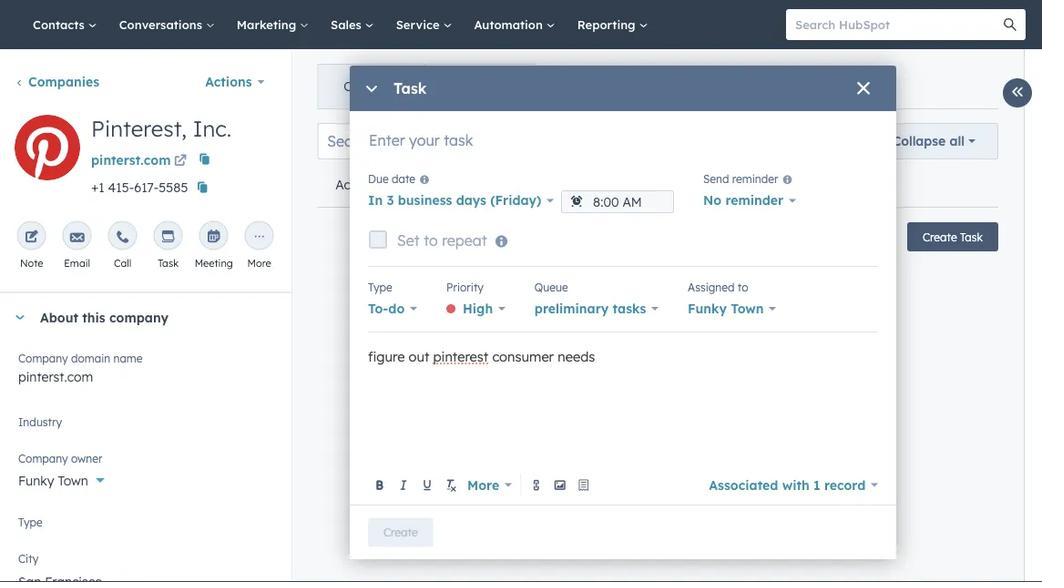 Task type: vqa. For each thing, say whether or not it's contained in the screenshot.
THE PRELIMINARY
yes



Task type: locate. For each thing, give the bounding box(es) containing it.
type up city on the bottom
[[18, 516, 43, 529]]

task inside button
[[960, 230, 983, 244]]

pinterest
[[433, 348, 488, 365]]

reminder up no reminder "popup button"
[[732, 172, 778, 185]]

reminder down send reminder
[[725, 192, 783, 208]]

more
[[247, 256, 271, 269], [467, 477, 499, 493]]

2 vertical spatial task
[[158, 256, 179, 269]]

overview
[[344, 78, 400, 94]]

activity button
[[317, 163, 399, 207]]

to for assigned
[[738, 280, 748, 294]]

no
[[703, 192, 722, 208]]

funky down company owner
[[18, 472, 54, 488]]

1 vertical spatial create
[[383, 526, 418, 539]]

1 company from the top
[[18, 352, 68, 365]]

reminder inside "popup button"
[[725, 192, 783, 208]]

create task
[[923, 230, 983, 244]]

company inside company domain name pinterst.com
[[18, 352, 68, 365]]

1 vertical spatial funky town
[[18, 472, 88, 488]]

set to repeat
[[397, 231, 487, 250]]

call image
[[115, 230, 130, 245]]

0 vertical spatial town
[[731, 301, 764, 317]]

reporting link
[[566, 0, 659, 49]]

actions button
[[193, 64, 276, 100]]

preliminary tasks
[[535, 301, 646, 317]]

contacts link
[[22, 0, 108, 49]]

edit button
[[15, 115, 80, 187]]

town down 'assigned to'
[[731, 301, 764, 317]]

1 horizontal spatial funky town button
[[688, 296, 776, 322]]

funky
[[688, 301, 727, 317], [18, 472, 54, 488]]

contacts
[[33, 17, 88, 32]]

town down company owner
[[58, 472, 88, 488]]

with
[[782, 477, 809, 493]]

1 horizontal spatial funky
[[688, 301, 727, 317]]

high button
[[446, 296, 505, 322]]

figure
[[368, 348, 405, 365]]

to right the set in the left of the page
[[424, 231, 438, 250]]

0 horizontal spatial type
[[18, 516, 43, 529]]

create task button
[[907, 222, 998, 251]]

0 horizontal spatial to
[[424, 231, 438, 250]]

1 vertical spatial more
[[467, 477, 499, 493]]

task image
[[161, 230, 175, 245]]

Search HubSpot search field
[[786, 9, 1009, 40]]

about this company button
[[0, 293, 273, 342]]

company owner
[[18, 452, 102, 465]]

0 vertical spatial to
[[424, 231, 438, 250]]

0 horizontal spatial more
[[247, 256, 271, 269]]

1 vertical spatial reminder
[[725, 192, 783, 208]]

company down industry at the left of the page
[[18, 452, 68, 465]]

companies link
[[15, 74, 99, 90]]

caret image
[[15, 315, 26, 320]]

funky for assigned to
[[688, 301, 727, 317]]

to right assigned
[[738, 280, 748, 294]]

navigation
[[317, 163, 773, 208]]

inc.
[[193, 115, 232, 142]]

overview button
[[318, 65, 425, 108]]

0 vertical spatial company
[[18, 352, 68, 365]]

0 horizontal spatial create
[[383, 526, 418, 539]]

2 company from the top
[[18, 452, 68, 465]]

name
[[113, 352, 143, 365]]

owner
[[71, 452, 102, 465]]

funky town for company
[[18, 472, 88, 488]]

companies
[[28, 74, 99, 90]]

1 horizontal spatial to
[[738, 280, 748, 294]]

0 vertical spatial task
[[393, 79, 427, 98]]

actions
[[205, 74, 252, 90]]

0 horizontal spatial funky town button
[[18, 462, 273, 492]]

company
[[109, 309, 169, 325]]

emails button
[[471, 163, 547, 207]]

617-
[[134, 179, 159, 195]]

reminder
[[732, 172, 778, 185], [725, 192, 783, 208]]

more image
[[252, 230, 267, 245]]

calls
[[565, 177, 593, 193]]

company down about
[[18, 352, 68, 365]]

type
[[368, 280, 392, 294], [18, 516, 43, 529]]

priority
[[446, 280, 484, 294]]

funky town button for to
[[688, 296, 776, 322]]

note image
[[24, 230, 39, 245]]

all
[[949, 133, 965, 149]]

0 horizontal spatial funky town
[[18, 472, 88, 488]]

0 vertical spatial reminder
[[732, 172, 778, 185]]

meeting
[[195, 256, 233, 269]]

0 vertical spatial pinterst.com
[[91, 152, 171, 168]]

due date
[[368, 172, 415, 185]]

1 vertical spatial company
[[18, 452, 68, 465]]

2 horizontal spatial task
[[960, 230, 983, 244]]

funky town down 'assigned to'
[[688, 301, 764, 317]]

0 vertical spatial create
[[923, 230, 957, 244]]

Title text field
[[368, 129, 878, 166]]

3
[[387, 192, 394, 208]]

1 vertical spatial task
[[960, 230, 983, 244]]

1 vertical spatial pinterst.com
[[18, 368, 93, 384]]

1 vertical spatial to
[[738, 280, 748, 294]]

preliminary tasks button
[[535, 296, 659, 322]]

company
[[18, 352, 68, 365], [18, 452, 68, 465]]

activity
[[335, 177, 380, 193]]

(friday)
[[490, 192, 541, 208]]

create button
[[368, 518, 433, 547]]

marketing
[[237, 17, 300, 32]]

funky down assigned
[[688, 301, 727, 317]]

search button
[[995, 9, 1026, 40]]

1 vertical spatial funky
[[18, 472, 54, 488]]

0 vertical spatial funky
[[688, 301, 727, 317]]

town for owner
[[58, 472, 88, 488]]

pinterst.com up +1 415-617-5585
[[91, 152, 171, 168]]

industry
[[18, 415, 62, 429]]

0 vertical spatial funky town
[[688, 301, 764, 317]]

record
[[824, 477, 866, 493]]

pinterst.com down domain
[[18, 368, 93, 384]]

1 horizontal spatial create
[[923, 230, 957, 244]]

company for company owner
[[18, 452, 68, 465]]

1 vertical spatial town
[[58, 472, 88, 488]]

1 horizontal spatial funky town
[[688, 301, 764, 317]]

assigned
[[688, 280, 735, 294]]

funky for company owner
[[18, 472, 54, 488]]

to for set
[[424, 231, 438, 250]]

preliminary
[[535, 301, 609, 317]]

out
[[408, 348, 429, 365]]

1 horizontal spatial more
[[467, 477, 499, 493]]

funky town down company owner
[[18, 472, 88, 488]]

type up 'to-'
[[368, 280, 392, 294]]

link opens in a new window image
[[174, 151, 187, 173], [174, 155, 187, 168]]

town
[[731, 301, 764, 317], [58, 472, 88, 488]]

1 horizontal spatial town
[[731, 301, 764, 317]]

domain
[[71, 352, 110, 365]]

0 horizontal spatial town
[[58, 472, 88, 488]]

0 vertical spatial type
[[368, 280, 392, 294]]

send reminder
[[703, 172, 778, 185]]

0 vertical spatial funky town button
[[688, 296, 776, 322]]

funky town button
[[688, 296, 776, 322], [18, 462, 273, 492]]

overview navigation
[[317, 64, 536, 109]]

to-do button
[[368, 296, 417, 322]]

1 vertical spatial funky town button
[[18, 462, 273, 492]]

pinterst.com
[[91, 152, 171, 168], [18, 368, 93, 384]]

no reminder
[[703, 192, 783, 208]]

0 horizontal spatial funky
[[18, 472, 54, 488]]

associated
[[709, 477, 778, 493]]



Task type: describe. For each thing, give the bounding box(es) containing it.
more button
[[464, 472, 515, 498]]

marketing link
[[226, 0, 320, 49]]

email image
[[70, 230, 84, 245]]

collapse all button
[[870, 123, 998, 159]]

consumer
[[492, 348, 554, 365]]

tasks
[[613, 301, 646, 317]]

business
[[398, 192, 452, 208]]

pinterest,
[[91, 115, 187, 142]]

funky town for assigned
[[688, 301, 764, 317]]

1 horizontal spatial type
[[368, 280, 392, 294]]

set
[[397, 231, 420, 250]]

repeat
[[442, 231, 487, 250]]

+1 415-617-5585
[[91, 179, 188, 195]]

assigned to
[[688, 280, 748, 294]]

navigation containing activity
[[317, 163, 773, 208]]

queue
[[535, 280, 568, 294]]

do
[[388, 301, 405, 317]]

town for to
[[731, 301, 764, 317]]

needs
[[558, 348, 595, 365]]

1
[[813, 477, 820, 493]]

conversations link
[[108, 0, 226, 49]]

1 horizontal spatial task
[[393, 79, 427, 98]]

to-do
[[368, 301, 405, 317]]

call
[[114, 256, 131, 269]]

sales link
[[320, 0, 385, 49]]

date
[[392, 172, 415, 185]]

create for create task
[[923, 230, 957, 244]]

figure out pinterest consumer needs
[[368, 348, 595, 365]]

emails
[[489, 177, 528, 193]]

this
[[82, 309, 105, 325]]

minimize dialog image
[[364, 82, 379, 97]]

reminder for no reminder
[[725, 192, 783, 208]]

meetings button
[[682, 163, 773, 207]]

reminder for send reminder
[[732, 172, 778, 185]]

1 vertical spatial type
[[18, 516, 43, 529]]

pinterest, inc.
[[91, 115, 232, 142]]

City text field
[[18, 562, 273, 582]]

+1
[[91, 179, 104, 195]]

calls button
[[547, 163, 612, 207]]

conversations
[[119, 17, 206, 32]]

associated with 1 record button
[[709, 472, 878, 498]]

meeting image
[[206, 230, 221, 245]]

collapse
[[892, 133, 946, 149]]

about
[[40, 309, 78, 325]]

0 vertical spatial more
[[247, 256, 271, 269]]

no reminder button
[[703, 188, 796, 213]]

note
[[20, 256, 43, 269]]

1 link opens in a new window image from the top
[[174, 151, 187, 173]]

5585
[[159, 179, 188, 195]]

about this company
[[40, 309, 169, 325]]

high
[[463, 301, 493, 317]]

0 horizontal spatial task
[[158, 256, 179, 269]]

2 link opens in a new window image from the top
[[174, 155, 187, 168]]

in 3 business days (friday)
[[368, 192, 541, 208]]

sales
[[331, 17, 365, 32]]

HH:MM text field
[[561, 190, 674, 213]]

email
[[64, 256, 90, 269]]

days
[[456, 192, 486, 208]]

automation link
[[463, 0, 566, 49]]

pinterst.com link
[[91, 146, 190, 173]]

meetings
[[701, 177, 755, 193]]

reporting
[[577, 17, 639, 32]]

notes button
[[399, 163, 471, 207]]

funky town button for owner
[[18, 462, 273, 492]]

pinterst.com inside company domain name pinterst.com
[[18, 368, 93, 384]]

associated with 1 record
[[709, 477, 866, 493]]

415-
[[108, 179, 134, 195]]

tasks
[[630, 177, 664, 193]]

notes
[[417, 177, 453, 193]]

to-
[[368, 301, 388, 317]]

Search activities search field
[[317, 123, 486, 159]]

close dialog image
[[856, 82, 871, 97]]

send
[[703, 172, 729, 185]]

more inside popup button
[[467, 477, 499, 493]]

city
[[18, 552, 38, 566]]

in
[[368, 192, 383, 208]]

company domain name pinterst.com
[[18, 352, 143, 384]]

create for create
[[383, 526, 418, 539]]

automation
[[474, 17, 546, 32]]

tasks button
[[612, 163, 682, 207]]

company for company domain name pinterst.com
[[18, 352, 68, 365]]

search image
[[1004, 18, 1017, 31]]

collapse all
[[892, 133, 965, 149]]

in 3 business days (friday) button
[[368, 188, 554, 213]]

service
[[396, 17, 443, 32]]

service link
[[385, 0, 463, 49]]



